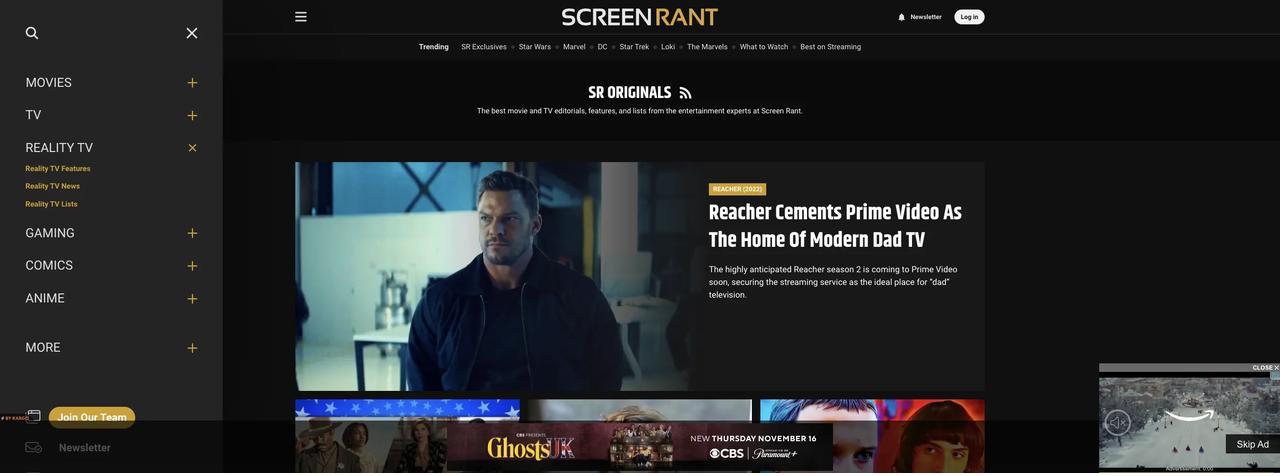 Task type: vqa. For each thing, say whether or not it's contained in the screenshot.
"ADVERTISE WITH US" link
no



Task type: locate. For each thing, give the bounding box(es) containing it.
reacher up streaming
[[794, 265, 825, 275]]

rant.
[[786, 107, 804, 115]]

paramount+ shows - lawmen bass reeves, good fight, special ops lioness, frasier, tulsa king, 1883 image
[[296, 400, 520, 474]]

lists
[[633, 107, 647, 115]]

screen
[[762, 107, 785, 115]]

2 star from the left
[[620, 42, 634, 51]]

reality inside reality tv link
[[25, 140, 74, 155]]

video
[[896, 197, 940, 230], [936, 265, 958, 275]]

tv inside "link"
[[50, 182, 60, 191]]

reacher (2022) reacher cements prime video as the home of modern dad tv
[[709, 186, 963, 257]]

0 horizontal spatial and
[[530, 107, 542, 115]]

reality inside reality tv features link
[[25, 165, 48, 173]]

movies
[[25, 75, 72, 90]]

marvel
[[564, 42, 586, 51]]

reality inside 'reality tv lists' link
[[25, 200, 48, 208]]

0 horizontal spatial the
[[666, 107, 677, 115]]

prime inside reacher (2022) reacher cements prime video as the home of modern dad tv
[[846, 197, 892, 230]]

star
[[519, 42, 533, 51], [620, 42, 634, 51]]

0 horizontal spatial prime
[[846, 197, 892, 230]]

tv link
[[25, 108, 179, 124]]

reality up reality tv news
[[25, 165, 48, 173]]

reality tv lists link
[[25, 200, 197, 209]]

screenrant logo image
[[562, 8, 719, 25]]

newsletter link
[[898, 13, 942, 21], [51, 438, 119, 460]]

to
[[759, 42, 766, 51], [903, 265, 910, 275]]

newsletter
[[911, 13, 942, 21], [59, 442, 111, 455]]

editorials,
[[555, 107, 587, 115]]

reality up reality tv features
[[25, 140, 74, 155]]

1 horizontal spatial sr
[[589, 80, 605, 106]]

movie
[[508, 107, 528, 115]]

join
[[57, 412, 78, 424]]

newsletter link down our
[[51, 438, 119, 460]]

anime link
[[25, 291, 179, 307]]

dc
[[598, 42, 608, 51]]

0 vertical spatial prime
[[846, 197, 892, 230]]

the right as on the right of the page
[[861, 278, 873, 288]]

best on streaming
[[801, 42, 862, 51]]

1 horizontal spatial newsletter link
[[898, 13, 942, 21]]

1 vertical spatial newsletter link
[[51, 438, 119, 460]]

reality
[[25, 140, 74, 155], [25, 165, 48, 173], [25, 182, 48, 191], [25, 200, 48, 208]]

reacher left the (2022) on the right top of the page
[[714, 186, 742, 193]]

video left as
[[896, 197, 940, 230]]

1 vertical spatial to
[[903, 265, 910, 275]]

reality down reality tv news
[[25, 200, 48, 208]]

star left wars
[[519, 42, 533, 51]]

1 vertical spatial sr
[[589, 80, 605, 106]]

the inside the highly anticipated reacher season 2 is coming to prime video soon, securing the streaming service as the ideal place for "dad" television.
[[709, 265, 724, 275]]

gaming
[[25, 226, 75, 241]]

to up place
[[903, 265, 910, 275]]

reality for reality tv
[[25, 140, 74, 155]]

the up soon,
[[709, 265, 724, 275]]

tv inside reacher (2022) reacher cements prime video as the home of modern dad tv
[[907, 225, 926, 257]]

trek
[[635, 42, 650, 51]]

prime
[[846, 197, 892, 230], [912, 265, 934, 275]]

reality up reality tv lists in the top left of the page
[[25, 182, 48, 191]]

reacher cements prime video as the home of modern dad tv link
[[709, 197, 963, 257]]

reality tv news
[[25, 182, 80, 191]]

originals
[[608, 80, 672, 106]]

2 vertical spatial reacher
[[794, 265, 825, 275]]

1 vertical spatial newsletter
[[59, 442, 111, 455]]

home
[[741, 225, 786, 257]]

star trek
[[620, 42, 650, 51]]

0 horizontal spatial newsletter link
[[51, 438, 119, 460]]

and left the lists
[[619, 107, 632, 115]]

1 horizontal spatial newsletter
[[911, 13, 942, 21]]

reality tv
[[25, 140, 93, 155]]

experts
[[727, 107, 752, 115]]

2 reality from the top
[[25, 165, 48, 173]]

3 reality from the top
[[25, 182, 48, 191]]

what
[[740, 42, 758, 51]]

0 vertical spatial video
[[896, 197, 940, 230]]

the
[[688, 42, 700, 51], [477, 107, 490, 115], [709, 225, 737, 257], [709, 265, 724, 275]]

best
[[492, 107, 506, 115]]

1 horizontal spatial the
[[766, 278, 778, 288]]

to right what
[[759, 42, 766, 51]]

0 vertical spatial sr
[[462, 42, 471, 51]]

reality inside reality tv news "link"
[[25, 182, 48, 191]]

reacher down the reacher (2022) link
[[709, 197, 772, 230]]

the inside sr originals the best movie and tv editorials, features, and lists from the entertainment experts at screen rant.
[[666, 107, 677, 115]]

our
[[81, 412, 98, 424]]

gaming link
[[25, 226, 179, 242]]

reality tv news link
[[25, 182, 197, 192]]

the up highly
[[709, 225, 737, 257]]

star left trek
[[620, 42, 634, 51]]

(2022)
[[743, 186, 763, 193]]

sr up features,
[[589, 80, 605, 106]]

reacher inside the highly anticipated reacher season 2 is coming to prime video soon, securing the streaming service as the ideal place for "dad" television.
[[794, 265, 825, 275]]

coming
[[872, 265, 900, 275]]

tv up features
[[77, 140, 93, 155]]

tv left lists
[[50, 200, 60, 208]]

0 horizontal spatial newsletter
[[59, 442, 111, 455]]

tv left editorials,
[[544, 107, 553, 115]]

the inside reacher (2022) reacher cements prime video as the home of modern dad tv
[[709, 225, 737, 257]]

entertainment
[[679, 107, 725, 115]]

1 horizontal spatial and
[[619, 107, 632, 115]]

0 horizontal spatial star
[[519, 42, 533, 51]]

tv down movies
[[25, 108, 41, 123]]

highly
[[726, 265, 748, 275]]

join our team
[[57, 412, 127, 424]]

tv
[[544, 107, 553, 115], [25, 108, 41, 123], [77, 140, 93, 155], [50, 165, 60, 173], [50, 182, 60, 191], [50, 200, 60, 208], [907, 225, 926, 257]]

the left best
[[477, 107, 490, 115]]

video up "dad"
[[936, 265, 958, 275]]

streaming
[[828, 42, 862, 51]]

sr inside sr originals the best movie and tv editorials, features, and lists from the entertainment experts at screen rant.
[[589, 80, 605, 106]]

1 horizontal spatial star
[[620, 42, 634, 51]]

reacher
[[714, 186, 742, 193], [709, 197, 772, 230], [794, 265, 825, 275]]

tv left news
[[50, 182, 60, 191]]

sr left the exclusives
[[462, 42, 471, 51]]

the right from
[[666, 107, 677, 115]]

1 horizontal spatial to
[[903, 265, 910, 275]]

4 reality from the top
[[25, 200, 48, 208]]

and right movie at top
[[530, 107, 542, 115]]

1 vertical spatial video
[[936, 265, 958, 275]]

the
[[666, 107, 677, 115], [766, 278, 778, 288], [861, 278, 873, 288]]

0 horizontal spatial to
[[759, 42, 766, 51]]

star for star wars
[[519, 42, 533, 51]]

newsletter link left log
[[898, 13, 942, 21]]

sr
[[462, 42, 471, 51], [589, 80, 605, 106]]

loki link
[[662, 42, 676, 51]]

0 horizontal spatial sr
[[462, 42, 471, 51]]

the down anticipated
[[766, 278, 778, 288]]

newsletter left log
[[911, 13, 942, 21]]

reality for reality tv lists
[[25, 200, 48, 208]]

troy looking at charlie in fear the walking dead season 8 episode 8 image
[[528, 400, 753, 474]]

eleven and mike from stranger things image
[[761, 400, 985, 474]]

1 horizontal spatial prime
[[912, 265, 934, 275]]

newsletter down our
[[59, 442, 111, 455]]

tv right dad
[[907, 225, 926, 257]]

and
[[530, 107, 542, 115], [619, 107, 632, 115]]

1 reality from the top
[[25, 140, 74, 155]]

in
[[974, 13, 979, 21]]

2 and from the left
[[619, 107, 632, 115]]

1 star from the left
[[519, 42, 533, 51]]

the inside sr originals the best movie and tv editorials, features, and lists from the entertainment experts at screen rant.
[[477, 107, 490, 115]]

ideal
[[875, 278, 893, 288]]

log in
[[962, 13, 979, 21]]

0 vertical spatial reacher
[[714, 186, 742, 193]]

1 vertical spatial prime
[[912, 265, 934, 275]]

sr for originals
[[589, 80, 605, 106]]



Task type: describe. For each thing, give the bounding box(es) containing it.
marvel link
[[564, 42, 586, 51]]

reality tv features
[[25, 165, 91, 173]]

place
[[895, 278, 915, 288]]

tv inside sr originals the best movie and tv editorials, features, and lists from the entertainment experts at screen rant.
[[544, 107, 553, 115]]

video inside reacher (2022) reacher cements prime video as the home of modern dad tv
[[896, 197, 940, 230]]

loki
[[662, 42, 676, 51]]

reality for reality tv features
[[25, 165, 48, 173]]

team
[[100, 412, 127, 424]]

the marvels link
[[688, 42, 728, 51]]

what to watch
[[740, 42, 789, 51]]

comics link
[[25, 259, 179, 275]]

the left marvels
[[688, 42, 700, 51]]

anticipated
[[750, 265, 792, 275]]

as
[[850, 278, 859, 288]]

star wars link
[[519, 42, 551, 51]]

movies link
[[25, 75, 179, 91]]

television.
[[709, 290, 748, 300]]

reacher (2022) link
[[709, 184, 767, 196]]

what to watch link
[[740, 42, 789, 51]]

of
[[790, 225, 806, 257]]

0 vertical spatial to
[[759, 42, 766, 51]]

service
[[821, 278, 848, 288]]

to inside the highly anticipated reacher season 2 is coming to prime video soon, securing the streaming service as the ideal place for "dad" television.
[[903, 265, 910, 275]]

reality tv link
[[25, 140, 179, 156]]

log
[[962, 13, 972, 21]]

0 vertical spatial newsletter
[[911, 13, 942, 21]]

2
[[857, 265, 862, 275]]

sr for exclusives
[[462, 42, 471, 51]]

jack reacher standing tall while captured in reacher season 2 image
[[296, 162, 709, 392]]

on
[[818, 42, 826, 51]]

reality tv lists
[[25, 200, 78, 208]]

from
[[649, 107, 665, 115]]

the highly anticipated reacher season 2 is coming to prime video soon, securing the streaming service as the ideal place for "dad" television.
[[709, 265, 958, 300]]

1 and from the left
[[530, 107, 542, 115]]

0 vertical spatial newsletter link
[[898, 13, 942, 21]]

reality tv features link
[[25, 165, 197, 174]]

marvels
[[702, 42, 728, 51]]

watch
[[768, 42, 789, 51]]

dad
[[873, 225, 903, 257]]

video inside the highly anticipated reacher season 2 is coming to prime video soon, securing the streaming service as the ideal place for "dad" television.
[[936, 265, 958, 275]]

securing
[[732, 278, 764, 288]]

the marvels
[[688, 42, 728, 51]]

star for star trek
[[620, 42, 634, 51]]

trending
[[419, 42, 449, 51]]

reality for reality tv news
[[25, 182, 48, 191]]

features,
[[589, 107, 617, 115]]

at
[[754, 107, 760, 115]]

cements
[[776, 197, 842, 230]]

news
[[61, 182, 80, 191]]

as
[[944, 197, 963, 230]]

prime inside the highly anticipated reacher season 2 is coming to prime video soon, securing the streaming service as the ideal place for "dad" television.
[[912, 265, 934, 275]]

sr originals the best movie and tv editorials, features, and lists from the entertainment experts at screen rant.
[[477, 80, 804, 115]]

is
[[864, 265, 870, 275]]

best on streaming link
[[801, 42, 862, 51]]

1 vertical spatial reacher
[[709, 197, 772, 230]]

dc link
[[598, 42, 608, 51]]

wars
[[535, 42, 551, 51]]

sr exclusives
[[462, 42, 507, 51]]

join our team link
[[49, 407, 135, 429]]

exclusives
[[473, 42, 507, 51]]

"dad"
[[930, 278, 950, 288]]

season
[[827, 265, 855, 275]]

for
[[917, 278, 928, 288]]

comics
[[25, 259, 73, 273]]

modern
[[810, 225, 869, 257]]

more
[[25, 341, 60, 356]]

star trek link
[[620, 42, 650, 51]]

2 horizontal spatial the
[[861, 278, 873, 288]]

streaming
[[781, 278, 819, 288]]

sr exclusives link
[[462, 42, 507, 51]]

best
[[801, 42, 816, 51]]

tv up reality tv news
[[50, 165, 60, 173]]

star wars
[[519, 42, 551, 51]]

anime
[[25, 291, 65, 306]]

lists
[[61, 200, 78, 208]]

soon,
[[709, 278, 730, 288]]

features
[[61, 165, 91, 173]]



